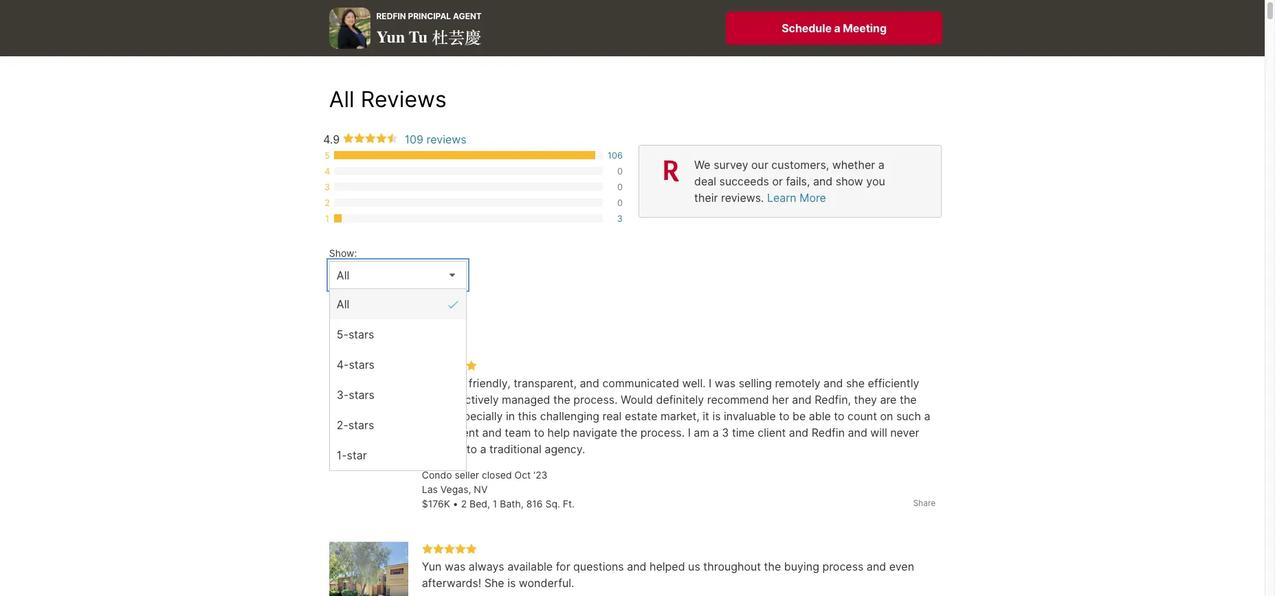 Task type: locate. For each thing, give the bounding box(es) containing it.
the
[[553, 393, 571, 407], [900, 393, 917, 407], [621, 426, 638, 440], [764, 560, 781, 574]]

3-
[[337, 389, 349, 402]]

a inside schedule a meeting button
[[834, 21, 841, 35]]

1 horizontal spatial 3
[[617, 214, 623, 224]]

list box
[[329, 261, 467, 472]]

reviews.
[[721, 191, 764, 205]]

principal
[[408, 11, 451, 21]]

our
[[752, 158, 769, 172]]

0 vertical spatial 1-
[[652, 15, 661, 26]]

was inside yun was always available for questions and helped us throughout the buying process and even afterwards! she is wonderful.
[[445, 560, 466, 574]]

0 horizontal spatial redfin
[[376, 11, 406, 21]]

a
[[834, 21, 841, 35], [879, 158, 885, 172], [924, 410, 931, 424], [713, 426, 719, 440], [480, 443, 486, 457]]

1 horizontal spatial is
[[713, 410, 721, 424]]

yun
[[376, 27, 405, 46], [422, 377, 442, 391], [422, 560, 442, 574]]

1 vertical spatial all
[[337, 269, 349, 283]]

1 rating 5.0 out of 5 element from the top
[[422, 360, 477, 373]]

1- left 759-
[[652, 15, 661, 26]]

4-
[[337, 358, 349, 372]]

and up more
[[813, 175, 833, 188]]

1 0 from the top
[[617, 166, 623, 176]]

2 vertical spatial 3
[[722, 426, 729, 440]]

we
[[694, 158, 711, 172]]

2 horizontal spatial 3
[[722, 426, 729, 440]]

1 vertical spatial yun
[[422, 377, 442, 391]]

remotely
[[775, 377, 821, 391]]

1 vertical spatial 3
[[617, 214, 623, 224]]

able
[[809, 410, 831, 424]]

0 horizontal spatial 3
[[325, 182, 330, 192]]

redfin inside redfin premier button
[[870, 15, 899, 26]]

oct
[[515, 470, 531, 481]]

'23
[[534, 470, 548, 481]]

0 vertical spatial 2
[[325, 198, 330, 208]]

0 horizontal spatial 1
[[325, 214, 329, 224]]

stars up star
[[349, 419, 374, 433]]

and up be
[[792, 393, 812, 407]]

1 vertical spatial rating 5.0 out of 5 element
[[422, 544, 477, 556]]

rating 5.0 out of 5 element up afterwards!
[[422, 544, 477, 556]]

help
[[548, 426, 570, 440]]

she
[[485, 577, 504, 591]]

1
[[325, 214, 329, 224], [493, 499, 497, 510]]

helped
[[650, 560, 685, 574]]

1 vertical spatial 0
[[617, 182, 623, 192]]

2 vertical spatial yun
[[422, 560, 442, 574]]

2 down 4
[[325, 198, 330, 208]]

1 horizontal spatial i
[[709, 377, 712, 391]]

2 vertical spatial 0
[[617, 198, 623, 208]]

survey
[[714, 158, 749, 172]]

such
[[897, 410, 921, 424]]

you
[[867, 175, 886, 188]]

816
[[526, 499, 543, 510]]

3 0 from the top
[[617, 198, 623, 208]]

1 vertical spatial 1-
[[337, 449, 347, 463]]

time
[[732, 426, 755, 440]]

show: element
[[329, 241, 460, 261]]

1 horizontal spatial 1-
[[652, 15, 661, 26]]

all up 2023
[[337, 298, 349, 311]]

list box containing all
[[329, 261, 467, 472]]

2 vertical spatial all
[[337, 298, 349, 311]]

her
[[772, 393, 789, 407]]

0 vertical spatial 0
[[617, 166, 623, 176]]

0 horizontal spatial is
[[508, 577, 516, 591]]

the down estate
[[621, 426, 638, 440]]

1 vertical spatial 1
[[493, 499, 497, 510]]

the left buying
[[764, 560, 781, 574]]

effectively
[[445, 393, 499, 407]]

a up you at top right
[[879, 158, 885, 172]]

1 horizontal spatial process.
[[641, 426, 685, 440]]

2 horizontal spatial redfin
[[870, 15, 899, 26]]

and down especially
[[482, 426, 502, 440]]

section containing we survey our customers, whether a deal succeeds or fails, and show you their reviews.
[[639, 145, 942, 218]]

fails,
[[786, 175, 810, 188]]

nv
[[474, 484, 488, 496]]

well.
[[683, 377, 706, 391]]

market,
[[661, 410, 700, 424]]

yun left tu
[[376, 27, 405, 46]]

and up the best!
[[422, 393, 442, 407]]

rating 5.0 out of 5 element
[[422, 360, 477, 373], [422, 544, 477, 556]]

3-stars
[[337, 389, 375, 402]]

available
[[508, 560, 553, 574]]

was up afterwards!
[[445, 560, 466, 574]]

0 horizontal spatial 1-
[[337, 449, 347, 463]]

3 down 4
[[325, 182, 330, 192]]

or
[[773, 175, 783, 188]]

1-844-759-7732
[[652, 15, 728, 26]]

0 vertical spatial process.
[[574, 393, 618, 407]]

1- for star
[[337, 449, 347, 463]]

yun up afterwards!
[[422, 560, 442, 574]]

and left helped
[[627, 560, 647, 574]]

navigate
[[573, 426, 617, 440]]

to
[[779, 410, 790, 424], [834, 410, 845, 424], [534, 426, 545, 440], [467, 443, 477, 457]]

stars left the (16
[[349, 328, 374, 342]]

premier
[[902, 15, 937, 26]]

0 for 4
[[617, 166, 623, 176]]

1 up show:
[[325, 214, 329, 224]]

always
[[469, 560, 504, 574]]

definitely
[[656, 393, 704, 407]]

all up 4.9
[[329, 86, 355, 113]]

back
[[438, 443, 464, 457]]

2 rating 5.0 out of 5 element from the top
[[422, 544, 477, 556]]

be
[[793, 410, 806, 424]]

redfin
[[376, 11, 406, 21], [870, 15, 899, 26], [812, 426, 845, 440]]

1- inside "dialog"
[[337, 449, 347, 463]]

schedule
[[782, 21, 832, 35]]

was
[[445, 377, 466, 391], [715, 377, 736, 391], [445, 560, 466, 574]]

yun inside yun was friendly, transparent, and communicated well. i was selling remotely and she efficiently and effectively managed the process. would definitely recommend her and redfin, they are the best! especially in this challenging real estate market, it is invaluable to be able to count on such a solid agent and team to help navigate the process. i am a 3 time client and redfin and will never go back to a traditional agency.
[[422, 377, 442, 391]]

all
[[329, 86, 355, 113], [337, 269, 349, 283], [337, 298, 349, 311]]

3 down 106 link at the top left of page
[[617, 214, 623, 224]]

yun up the best!
[[422, 377, 442, 391]]

section
[[639, 145, 942, 218]]

3 left the time at the bottom
[[722, 426, 729, 440]]

a left meeting
[[834, 21, 841, 35]]

1 right bed,
[[493, 499, 497, 510]]

i right well. on the right of the page
[[709, 377, 712, 391]]

is right it
[[713, 410, 721, 424]]

1 horizontal spatial redfin
[[812, 426, 845, 440]]

buying
[[784, 560, 820, 574]]

3 inside yun was friendly, transparent, and communicated well. i was selling remotely and she efficiently and effectively managed the process. would definitely recommend her and redfin, they are the best! especially in this challenging real estate market, it is invaluable to be able to count on such a solid agent and team to help navigate the process. i am a 3 time client and redfin and will never go back to a traditional agency.
[[722, 426, 729, 440]]

process. up real
[[574, 393, 618, 407]]

stars down 4-stars
[[349, 389, 375, 402]]

share link
[[913, 498, 936, 510]]

it
[[703, 410, 710, 424]]

process. down market,
[[641, 426, 685, 440]]

0 vertical spatial is
[[713, 410, 721, 424]]

whether
[[833, 158, 876, 172]]

0 vertical spatial yun
[[376, 27, 405, 46]]

0 vertical spatial rating 5.0 out of 5 element
[[422, 360, 477, 373]]

they
[[854, 393, 877, 407]]

and
[[813, 175, 833, 188], [580, 377, 600, 391], [824, 377, 843, 391], [422, 393, 442, 407], [792, 393, 812, 407], [482, 426, 502, 440], [789, 426, 809, 440], [848, 426, 868, 440], [627, 560, 647, 574], [867, 560, 886, 574]]

0 vertical spatial i
[[709, 377, 712, 391]]

2 0 from the top
[[617, 182, 623, 192]]

their
[[694, 191, 718, 205]]

schedule a meeting
[[782, 21, 887, 35]]

even
[[890, 560, 915, 574]]

2023
[[329, 319, 370, 339]]

to left be
[[779, 410, 790, 424]]

redfin left premier
[[870, 15, 899, 26]]

0 horizontal spatial process.
[[574, 393, 618, 407]]

count
[[848, 410, 877, 424]]

to down agent
[[467, 443, 477, 457]]

is inside yun was friendly, transparent, and communicated well. i was selling remotely and she efficiently and effectively managed the process. would definitely recommend her and redfin, they are the best! especially in this challenging real estate market, it is invaluable to be able to count on such a solid agent and team to help navigate the process. i am a 3 time client and redfin and will never go back to a traditional agency.
[[713, 410, 721, 424]]

am
[[694, 426, 710, 440]]

more
[[800, 191, 826, 205]]

redfin inside redfin principal agent yun tu 杜芸慶
[[376, 11, 406, 21]]

759-
[[684, 15, 705, 26]]

City, Address, School, Agent, ZIP search field
[[82, 7, 299, 34]]

a right such
[[924, 410, 931, 424]]

stars
[[349, 328, 374, 342], [349, 358, 375, 372], [349, 389, 375, 402], [349, 419, 374, 433]]

2 right •
[[461, 499, 467, 510]]

all element
[[330, 289, 466, 320]]

rating 5.0 out of 5 element up effectively
[[422, 360, 477, 373]]

ft.
[[563, 499, 575, 510]]

was up effectively
[[445, 377, 466, 391]]

stars up 3-stars in the bottom left of the page
[[349, 358, 375, 372]]

0 vertical spatial 3
[[325, 182, 330, 192]]

1- down 2-
[[337, 449, 347, 463]]

0 for 2
[[617, 198, 623, 208]]

dialog
[[329, 289, 467, 472]]

redfin left the principal
[[376, 11, 406, 21]]

the up such
[[900, 393, 917, 407]]

1 vertical spatial process.
[[641, 426, 685, 440]]

1 vertical spatial i
[[688, 426, 691, 440]]

1 vertical spatial 2
[[461, 499, 467, 510]]

1 horizontal spatial 1
[[493, 499, 497, 510]]

i left am
[[688, 426, 691, 440]]

is right the she
[[508, 577, 516, 591]]

5-stars
[[337, 328, 374, 342]]

are
[[880, 393, 897, 407]]

and up redfin,
[[824, 377, 843, 391]]

1-844-759-7732 link
[[652, 15, 728, 26]]

all down show:
[[337, 269, 349, 283]]

selling
[[739, 377, 772, 391]]

reviews
[[361, 86, 447, 113]]

1 vertical spatial is
[[508, 577, 516, 591]]

$176k
[[422, 499, 450, 510]]

yun inside yun was always available for questions and helped us throughout the buying process and even afterwards! she is wonderful.
[[422, 560, 442, 574]]

1 horizontal spatial 2
[[461, 499, 467, 510]]

0 for 3
[[617, 182, 623, 192]]

redfin down "able"
[[812, 426, 845, 440]]



Task type: vqa. For each thing, say whether or not it's contained in the screenshot.
second bed from the left
no



Task type: describe. For each thing, give the bounding box(es) containing it.
7732
[[705, 15, 728, 26]]

tu
[[409, 27, 428, 46]]

was for even
[[445, 560, 466, 574]]

transparent,
[[514, 377, 577, 391]]

was for and
[[445, 377, 466, 391]]

this
[[518, 410, 537, 424]]

agency.
[[545, 443, 586, 457]]

we survey our customers, whether a deal succeeds or fails, and show you their reviews.
[[694, 158, 886, 205]]

to left help
[[534, 426, 545, 440]]

the up challenging
[[553, 393, 571, 407]]

team
[[505, 426, 531, 440]]

杜芸慶
[[432, 27, 481, 46]]

redfin premier
[[870, 15, 937, 26]]

condo
[[422, 470, 452, 481]]

stars for 2-
[[349, 419, 374, 433]]

stars for 3-
[[349, 389, 375, 402]]

stars for 4-
[[349, 358, 375, 372]]

communicated
[[603, 377, 679, 391]]

and left even
[[867, 560, 886, 574]]

client
[[758, 426, 786, 440]]

efficiently
[[868, 377, 920, 391]]

on
[[881, 410, 894, 424]]

0 vertical spatial all
[[329, 86, 355, 113]]

5
[[325, 150, 330, 161]]

4-stars
[[337, 358, 375, 372]]

all reviews
[[329, 86, 447, 113]]

us
[[688, 560, 701, 574]]

redfin for redfin premier
[[870, 15, 899, 26]]

agent
[[450, 426, 479, 440]]

0 horizontal spatial 2
[[325, 198, 330, 208]]

and up challenging
[[580, 377, 600, 391]]

succeeds
[[720, 175, 769, 188]]

customers,
[[772, 158, 829, 172]]

for
[[556, 560, 570, 574]]

questions
[[574, 560, 624, 574]]

all inside "dialog"
[[337, 298, 349, 311]]

(16
[[375, 319, 399, 339]]

redfin premier button
[[862, 0, 945, 41]]

share
[[913, 499, 936, 509]]

invaluable
[[724, 410, 776, 424]]

condo seller closed  oct '23 las vegas, nv $176k • 2 bed, 1 bath, 816 sq. ft.
[[422, 470, 575, 510]]

109 reviews
[[405, 133, 467, 146]]

traditional
[[490, 443, 542, 457]]

109 reviews link
[[405, 133, 467, 146]]

go
[[422, 443, 435, 457]]

844-
[[661, 15, 684, 26]]

redfin inside yun was friendly, transparent, and communicated well. i was selling remotely and she efficiently and effectively managed the process. would definitely recommend her and redfin, they are the best! especially in this challenging real estate market, it is invaluable to be able to count on such a solid agent and team to help navigate the process. i am a 3 time client and redfin and will never go back to a traditional agency.
[[812, 426, 845, 440]]

real
[[603, 410, 622, 424]]

meeting
[[843, 21, 887, 35]]

yun inside redfin principal agent yun tu 杜芸慶
[[376, 27, 405, 46]]

reviews
[[427, 133, 467, 146]]

sq.
[[546, 499, 560, 510]]

solid
[[422, 426, 446, 440]]

star
[[347, 449, 367, 463]]

a up closed
[[480, 443, 486, 457]]

show:
[[329, 248, 357, 259]]

vegas,
[[441, 484, 471, 496]]

friendly,
[[469, 377, 511, 391]]

was up recommend
[[715, 377, 736, 391]]

in
[[506, 410, 515, 424]]

1- for 844-
[[652, 15, 661, 26]]

2 inside condo seller closed  oct '23 las vegas, nv $176k • 2 bed, 1 bath, 816 sq. ft.
[[461, 499, 467, 510]]

yun for yun was always available for questions and helped us throughout the buying process and even afterwards! she is wonderful.
[[422, 560, 442, 574]]

and down be
[[789, 426, 809, 440]]

to down redfin,
[[834, 410, 845, 424]]

and inside the we survey our customers, whether a deal succeeds or fails, and show you their reviews.
[[813, 175, 833, 188]]

agent
[[453, 11, 482, 21]]

0 horizontal spatial i
[[688, 426, 691, 440]]

4.9
[[323, 133, 340, 146]]

managed
[[502, 393, 550, 407]]

never
[[891, 426, 920, 440]]

recommend
[[707, 393, 769, 407]]

afterwards!
[[422, 577, 481, 591]]

1 inside condo seller closed  oct '23 las vegas, nv $176k • 2 bed, 1 bath, 816 sq. ft.
[[493, 499, 497, 510]]

stars for 5-
[[349, 328, 374, 342]]

yun tu 杜芸慶, redfin principal agent image
[[329, 7, 371, 49]]

learn more link
[[767, 191, 826, 205]]

rating 5.0 out of 5 element for always
[[422, 544, 477, 556]]

dialog containing all
[[329, 289, 467, 472]]

•
[[453, 499, 458, 510]]

seller
[[455, 470, 479, 481]]

rating 4.9 out of 5 element
[[343, 133, 398, 145]]

schedule a meeting button
[[726, 12, 943, 45]]

she
[[846, 377, 865, 391]]

and down count in the bottom of the page
[[848, 426, 868, 440]]

yun was friendly, transparent, and communicated well. i was selling remotely and she efficiently and effectively managed the process. would definitely recommend her and redfin, they are the best! especially in this challenging real estate market, it is invaluable to be able to count on such a solid agent and team to help navigate the process. i am a 3 time client and redfin and will never go back to a traditional agency.
[[422, 377, 934, 457]]

wonderful.
[[519, 577, 574, 591]]

a inside the we survey our customers, whether a deal succeeds or fails, and show you their reviews.
[[879, 158, 885, 172]]

the inside yun was always available for questions and helped us throughout the buying process and even afterwards! she is wonderful.
[[764, 560, 781, 574]]

yun for yun was friendly, transparent, and communicated well. i was selling remotely and she efficiently and effectively managed the process. would definitely recommend her and redfin, they are the best! especially in this challenging real estate market, it is invaluable to be able to count on such a solid agent and team to help navigate the process. i am a 3 time client and redfin and will never go back to a traditional agency.
[[422, 377, 442, 391]]

rating 5.0 out of 5 element for friendly,
[[422, 360, 477, 373]]

will
[[871, 426, 888, 440]]

throughout
[[704, 560, 761, 574]]

especially
[[451, 410, 503, 424]]

a right am
[[713, 426, 719, 440]]

0 vertical spatial 1
[[325, 214, 329, 224]]

redfin for redfin principal agent yun tu 杜芸慶
[[376, 11, 406, 21]]

would
[[621, 393, 653, 407]]

2-
[[337, 419, 349, 433]]

redfin principal agent yun tu 杜芸慶
[[376, 11, 482, 46]]

is inside yun was always available for questions and helped us throughout the buying process and even afterwards! she is wonderful.
[[508, 577, 516, 591]]

las
[[422, 484, 438, 496]]

redfin,
[[815, 393, 851, 407]]

4
[[325, 166, 330, 176]]

estate
[[625, 410, 658, 424]]

bed,
[[470, 499, 490, 510]]

closed
[[482, 470, 512, 481]]



